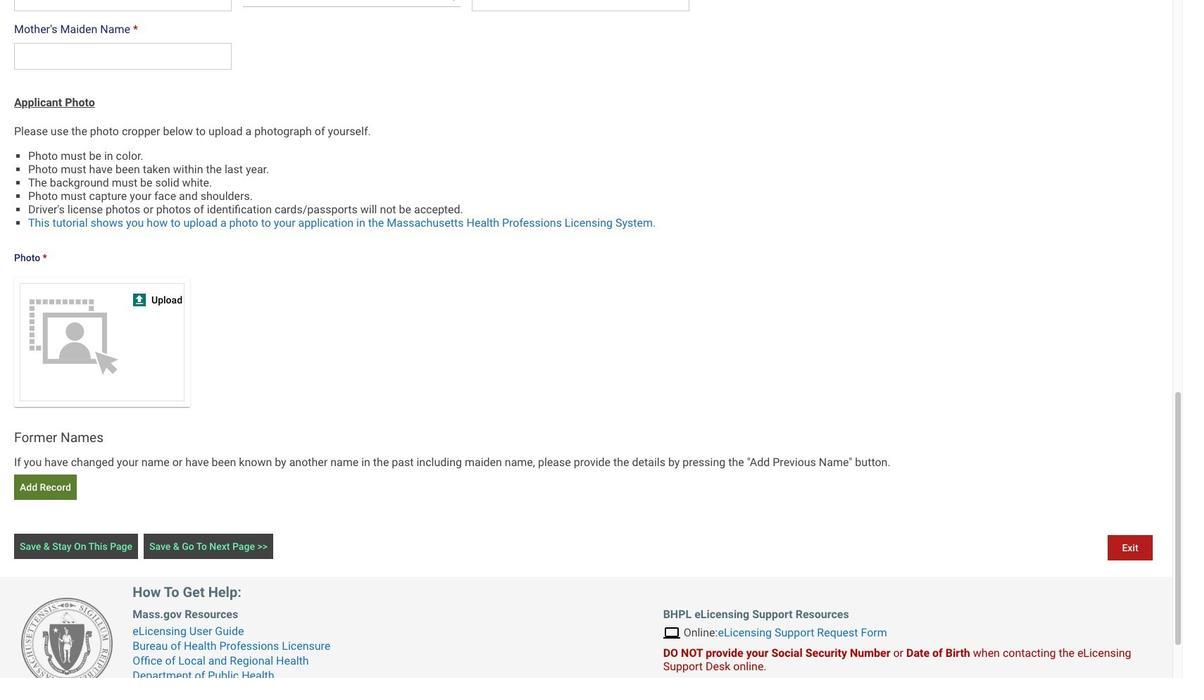 Task type: locate. For each thing, give the bounding box(es) containing it.
massachusetts state seal image
[[21, 598, 113, 679]]

None text field
[[14, 43, 232, 70]]

None text field
[[14, 0, 232, 11], [472, 0, 690, 11], [14, 0, 232, 11], [472, 0, 690, 11]]



Task type: describe. For each thing, give the bounding box(es) containing it.
no color image
[[133, 294, 146, 306]]



